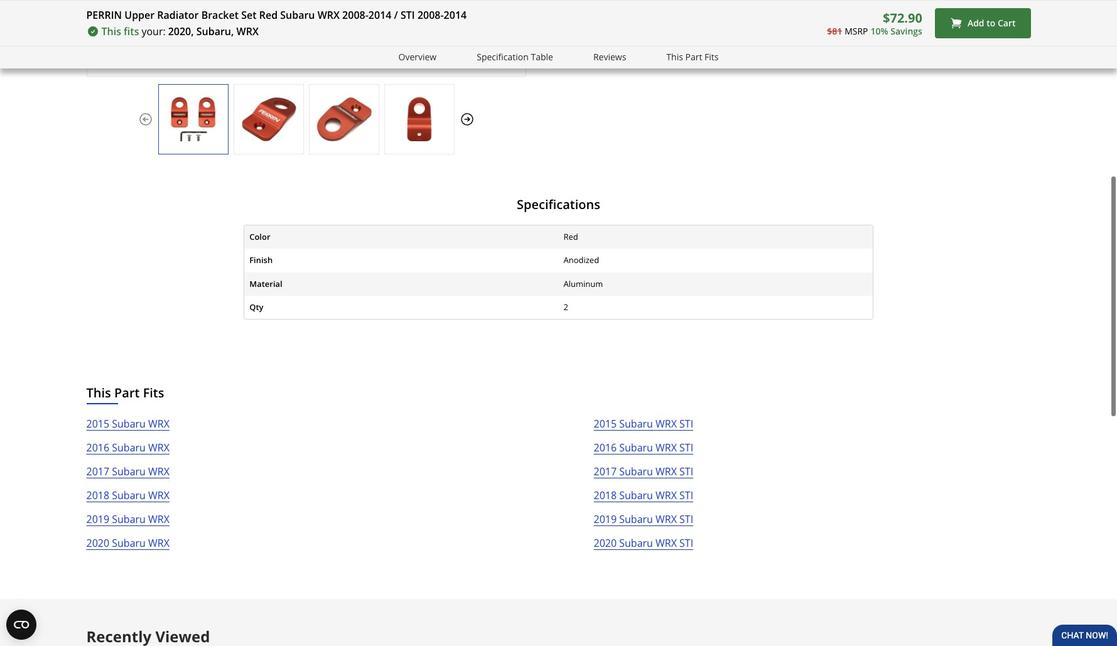Task type: vqa. For each thing, say whether or not it's contained in the screenshot.
THE SELECT MODEL BUTTON
no



Task type: describe. For each thing, give the bounding box(es) containing it.
subaru for 2020 subaru wrx
[[112, 536, 146, 550]]

subaru for 2016 subaru wrx
[[112, 441, 146, 455]]

subaru for 2020 subaru wrx sti
[[619, 536, 653, 550]]

2 2008- from the left
[[418, 8, 444, 22]]

anodized
[[564, 255, 599, 266]]

1 2014 from the left
[[369, 8, 392, 22]]

this left "additional"
[[667, 51, 683, 63]]

this inside this part is new and carries a full manufacturer warranty. see manufacturer's website for additional details.
[[697, 29, 716, 43]]

wrx for 2018 subaru wrx sti
[[656, 488, 677, 502]]

full
[[836, 29, 850, 43]]

2015 subaru wrx sti
[[594, 417, 693, 431]]

2017 subaru wrx
[[86, 465, 170, 478]]

sti for 2018 subaru wrx sti
[[680, 488, 693, 502]]

specification table
[[477, 51, 553, 63]]

2 2014 from the left
[[444, 8, 467, 22]]

2015 subaru wrx link
[[86, 416, 170, 439]]

cart
[[998, 17, 1016, 29]]

finish
[[249, 255, 273, 266]]

2 perpsp-eng-521rd perrin upper radiator bracket set red - subaru wrx 2008-2014 / sti 2008-2014, image from the left
[[234, 97, 303, 141]]

subaru for 2019 subaru wrx
[[112, 512, 146, 526]]

2018 subaru wrx sti link
[[594, 487, 693, 511]]

2016 for 2016 subaru wrx
[[86, 441, 109, 455]]

this up 2015 subaru wrx
[[86, 384, 111, 401]]

2019 subaru wrx sti
[[594, 512, 693, 526]]

2018 subaru wrx link
[[86, 487, 170, 511]]

subaru for 2016 subaru wrx sti
[[619, 441, 653, 455]]

additional
[[693, 45, 740, 59]]

go to right image image
[[459, 112, 474, 127]]

2020 for 2020 subaru wrx
[[86, 536, 109, 550]]

table
[[531, 51, 553, 63]]

2015 subaru wrx
[[86, 417, 170, 431]]

1 vertical spatial part
[[114, 384, 140, 401]]

subaru for 2015 subaru wrx
[[112, 417, 146, 431]]

overview link
[[399, 50, 437, 65]]

$72.90
[[883, 9, 923, 26]]

2019 for 2019 subaru wrx sti
[[594, 512, 617, 526]]

sti right '/'
[[401, 8, 415, 22]]

1 vertical spatial this part fits
[[86, 384, 164, 401]]

2015 for 2015 subaru wrx
[[86, 417, 109, 431]]

2020 subaru wrx
[[86, 536, 170, 550]]

perrin upper radiator bracket set red subaru wrx 2008-2014 / sti 2008-2014
[[86, 8, 467, 22]]

$81
[[827, 25, 842, 37]]

add
[[968, 17, 985, 29]]

specification
[[477, 51, 529, 63]]

subaru right set
[[280, 8, 315, 22]]

a
[[827, 29, 833, 43]]

2015 subaru wrx sti link
[[594, 416, 693, 439]]

aluminum
[[564, 278, 603, 289]]

see
[[967, 29, 984, 43]]

details.
[[742, 45, 776, 59]]

upper
[[125, 8, 155, 22]]

overview
[[399, 51, 437, 63]]

2020 subaru wrx link
[[86, 535, 170, 559]]

this part is new and carries a full manufacturer warranty. see manufacturer's website for additional details.
[[564, 29, 984, 59]]

1 perpsp-eng-521rd perrin upper radiator bracket set red - subaru wrx 2008-2014 / sti 2008-2014, image from the left
[[159, 97, 228, 141]]

3 perpsp-eng-521rd perrin upper radiator bracket set red - subaru wrx 2008-2014 / sti 2008-2014, image from the left
[[309, 97, 378, 141]]

your:
[[142, 24, 166, 38]]

/
[[394, 8, 398, 22]]

part inside "this part fits" link
[[685, 51, 702, 63]]

color
[[249, 231, 270, 243]]

wrx for 2016 subaru wrx sti
[[656, 441, 677, 455]]

this part fits link
[[667, 50, 719, 65]]

wrx for 2016 subaru wrx
[[148, 441, 170, 455]]

wrx for 2020 subaru wrx sti
[[656, 536, 677, 550]]

2017 for 2017 subaru wrx
[[86, 465, 109, 478]]

2016 for 2016 subaru wrx sti
[[594, 441, 617, 455]]

savings
[[891, 25, 923, 37]]

sti for 2017 subaru wrx sti
[[680, 465, 693, 478]]

add to cart
[[968, 17, 1016, 29]]



Task type: locate. For each thing, give the bounding box(es) containing it.
2020,
[[168, 24, 194, 38]]

reviews
[[593, 51, 626, 63]]

this part fits
[[667, 51, 719, 63], [86, 384, 164, 401]]

1 2017 from the left
[[86, 465, 109, 478]]

manufacturer
[[853, 29, 918, 43]]

2017 for 2017 subaru wrx sti
[[594, 465, 617, 478]]

2019 inside 2019 subaru wrx sti link
[[594, 512, 617, 526]]

2016
[[86, 441, 109, 455], [594, 441, 617, 455]]

2019 down 2018 subaru wrx link
[[86, 512, 109, 526]]

0 horizontal spatial 2018
[[86, 488, 109, 502]]

4 perpsp-eng-521rd perrin upper radiator bracket set red - subaru wrx 2008-2014 / sti 2008-2014, image from the left
[[385, 97, 454, 141]]

2017 subaru wrx link
[[86, 463, 170, 487]]

2008-
[[342, 8, 369, 22], [418, 8, 444, 22]]

2019 down 2018 subaru wrx sti link
[[594, 512, 617, 526]]

2019 for 2019 subaru wrx
[[86, 512, 109, 526]]

2020 down 2019 subaru wrx sti link
[[594, 536, 617, 550]]

subaru down 2018 subaru wrx link
[[112, 512, 146, 526]]

material
[[249, 278, 282, 289]]

wrx for 2019 subaru wrx
[[148, 512, 170, 526]]

this fits your: 2020, subaru, wrx
[[101, 24, 259, 38]]

subaru for 2017 subaru wrx
[[112, 465, 146, 478]]

subaru up the 2016 subaru wrx
[[112, 417, 146, 431]]

sti for 2015 subaru wrx sti
[[680, 417, 693, 431]]

sti down 2019 subaru wrx sti link
[[680, 536, 693, 550]]

2016 subaru wrx sti link
[[594, 439, 693, 463]]

2018 subaru wrx sti
[[594, 488, 693, 502]]

wrx for 2017 subaru wrx sti
[[656, 465, 677, 478]]

2008- right '/'
[[418, 8, 444, 22]]

0 horizontal spatial red
[[259, 8, 278, 22]]

subaru inside 2018 subaru wrx link
[[112, 488, 146, 502]]

msrp
[[845, 25, 868, 37]]

sti down 2015 subaru wrx sti link
[[680, 441, 693, 455]]

2015
[[86, 417, 109, 431], [594, 417, 617, 431]]

2 2018 from the left
[[594, 488, 617, 502]]

2016 inside 2016 subaru wrx link
[[86, 441, 109, 455]]

2018 for 2018 subaru wrx sti
[[594, 488, 617, 502]]

wrx for 2015 subaru wrx
[[148, 417, 170, 431]]

2016 subaru wrx
[[86, 441, 170, 455]]

2 2016 from the left
[[594, 441, 617, 455]]

2018 for 2018 subaru wrx
[[86, 488, 109, 502]]

2019 subaru wrx link
[[86, 511, 170, 535]]

subaru inside 2015 subaru wrx link
[[112, 417, 146, 431]]

subaru down 2016 subaru wrx link
[[112, 465, 146, 478]]

reviews link
[[593, 50, 626, 65]]

2018 down 2017 subaru wrx sti link
[[594, 488, 617, 502]]

2017 subaru wrx sti
[[594, 465, 693, 478]]

2020 inside 2020 subaru wrx link
[[86, 536, 109, 550]]

subaru inside 2020 subaru wrx link
[[112, 536, 146, 550]]

subaru down "2017 subaru wrx" link
[[112, 488, 146, 502]]

specifications
[[517, 196, 600, 213]]

1 horizontal spatial red
[[564, 231, 578, 243]]

1 horizontal spatial 2014
[[444, 8, 467, 22]]

2016 down 2015 subaru wrx sti link
[[594, 441, 617, 455]]

1 horizontal spatial 2020
[[594, 536, 617, 550]]

1 horizontal spatial 2017
[[594, 465, 617, 478]]

fits
[[705, 51, 719, 63], [143, 384, 164, 401]]

add to cart button
[[935, 8, 1031, 38]]

0 horizontal spatial 2019
[[86, 512, 109, 526]]

sti down 2018 subaru wrx sti link
[[680, 512, 693, 526]]

1 horizontal spatial 2008-
[[418, 8, 444, 22]]

2019 subaru wrx sti link
[[594, 511, 693, 535]]

1 horizontal spatial part
[[685, 51, 702, 63]]

radiator
[[157, 8, 199, 22]]

2017 down 2016 subaru wrx link
[[86, 465, 109, 478]]

wrx for 2017 subaru wrx
[[148, 465, 170, 478]]

red
[[259, 8, 278, 22], [564, 231, 578, 243]]

2015 up the 2016 subaru wrx
[[86, 417, 109, 431]]

subaru up 2016 subaru wrx sti
[[619, 417, 653, 431]]

wrx for 2015 subaru wrx sti
[[656, 417, 677, 431]]

2020 subaru wrx sti link
[[594, 535, 693, 559]]

warranty.
[[920, 29, 965, 43]]

qty
[[249, 301, 263, 313]]

2019
[[86, 512, 109, 526], [594, 512, 617, 526]]

2014
[[369, 8, 392, 22], [444, 8, 467, 22]]

2016 subaru wrx link
[[86, 439, 170, 463]]

subaru inside 2015 subaru wrx sti link
[[619, 417, 653, 431]]

wrx for 2019 subaru wrx sti
[[656, 512, 677, 526]]

subaru inside 2017 subaru wrx sti link
[[619, 465, 653, 478]]

0 horizontal spatial 2017
[[86, 465, 109, 478]]

sti
[[401, 8, 415, 22], [680, 417, 693, 431], [680, 441, 693, 455], [680, 465, 693, 478], [680, 488, 693, 502], [680, 512, 693, 526], [680, 536, 693, 550]]

0 horizontal spatial this part fits
[[86, 384, 164, 401]]

2020 inside '2020 subaru wrx sti' link
[[594, 536, 617, 550]]

2018
[[86, 488, 109, 502], [594, 488, 617, 502]]

0 horizontal spatial part
[[114, 384, 140, 401]]

2015 for 2015 subaru wrx sti
[[594, 417, 617, 431]]

0 horizontal spatial 2014
[[369, 8, 392, 22]]

0 horizontal spatial 2016
[[86, 441, 109, 455]]

and
[[773, 29, 791, 43]]

2016 subaru wrx sti
[[594, 441, 693, 455]]

wrx for 2020 subaru wrx
[[148, 536, 170, 550]]

0 horizontal spatial 2015
[[86, 417, 109, 431]]

this up "additional"
[[697, 29, 716, 43]]

1 horizontal spatial this part fits
[[667, 51, 719, 63]]

sti down 2017 subaru wrx sti link
[[680, 488, 693, 502]]

1 2015 from the left
[[86, 417, 109, 431]]

sti for 2016 subaru wrx sti
[[680, 441, 693, 455]]

1 horizontal spatial 2019
[[594, 512, 617, 526]]

perpsp-eng-521rd perrin upper radiator bracket set red - subaru wrx 2008-2014 / sti 2008-2014, image
[[159, 97, 228, 141], [234, 97, 303, 141], [309, 97, 378, 141], [385, 97, 454, 141]]

1 2018 from the left
[[86, 488, 109, 502]]

part right website
[[685, 51, 702, 63]]

fits up 2015 subaru wrx
[[143, 384, 164, 401]]

0 horizontal spatial fits
[[143, 384, 164, 401]]

2020 for 2020 subaru wrx sti
[[594, 536, 617, 550]]

subaru inside 2019 subaru wrx link
[[112, 512, 146, 526]]

2014 right '/'
[[444, 8, 467, 22]]

2019 inside 2019 subaru wrx link
[[86, 512, 109, 526]]

new
[[751, 29, 770, 43]]

wrx for 2018 subaru wrx
[[148, 488, 170, 502]]

subaru down 2015 subaru wrx sti link
[[619, 441, 653, 455]]

subaru inside 2019 subaru wrx sti link
[[619, 512, 653, 526]]

subaru down 2019 subaru wrx sti link
[[619, 536, 653, 550]]

2014 left '/'
[[369, 8, 392, 22]]

manufacturer's
[[564, 45, 635, 59]]

1 2019 from the left
[[86, 512, 109, 526]]

website
[[638, 45, 674, 59]]

sti for 2019 subaru wrx sti
[[680, 512, 693, 526]]

for
[[677, 45, 690, 59]]

2020 subaru wrx sti
[[594, 536, 693, 550]]

bracket
[[201, 8, 239, 22]]

2020
[[86, 536, 109, 550], [594, 536, 617, 550]]

subaru down 2018 subaru wrx sti link
[[619, 512, 653, 526]]

subaru inside 2016 subaru wrx link
[[112, 441, 146, 455]]

2017 down 2016 subaru wrx sti link
[[594, 465, 617, 478]]

2 2017 from the left
[[594, 465, 617, 478]]

red right set
[[259, 8, 278, 22]]

0 horizontal spatial 2020
[[86, 536, 109, 550]]

1 vertical spatial fits
[[143, 384, 164, 401]]

is
[[741, 29, 748, 43]]

0 vertical spatial fits
[[705, 51, 719, 63]]

2018 subaru wrx
[[86, 488, 170, 502]]

specification table link
[[477, 50, 553, 65]]

this
[[101, 24, 121, 38], [697, 29, 716, 43], [667, 51, 683, 63], [86, 384, 111, 401]]

2 2019 from the left
[[594, 512, 617, 526]]

2008- left '/'
[[342, 8, 369, 22]]

2 2015 from the left
[[594, 417, 617, 431]]

subaru inside 2016 subaru wrx sti link
[[619, 441, 653, 455]]

2016 down 2015 subaru wrx link
[[86, 441, 109, 455]]

1 horizontal spatial 2018
[[594, 488, 617, 502]]

0 horizontal spatial 2008-
[[342, 8, 369, 22]]

subaru
[[280, 8, 315, 22], [112, 417, 146, 431], [619, 417, 653, 431], [112, 441, 146, 455], [619, 441, 653, 455], [112, 465, 146, 478], [619, 465, 653, 478], [112, 488, 146, 502], [619, 488, 653, 502], [112, 512, 146, 526], [619, 512, 653, 526], [112, 536, 146, 550], [619, 536, 653, 550]]

part
[[719, 29, 738, 43]]

subaru down 2017 subaru wrx sti link
[[619, 488, 653, 502]]

1 2020 from the left
[[86, 536, 109, 550]]

2020 down 2019 subaru wrx link
[[86, 536, 109, 550]]

wrx
[[318, 8, 340, 22], [236, 24, 259, 38], [148, 417, 170, 431], [656, 417, 677, 431], [148, 441, 170, 455], [656, 441, 677, 455], [148, 465, 170, 478], [656, 465, 677, 478], [148, 488, 170, 502], [656, 488, 677, 502], [148, 512, 170, 526], [656, 512, 677, 526], [148, 536, 170, 550], [656, 536, 677, 550]]

this part fits down part
[[667, 51, 719, 63]]

red up anodized
[[564, 231, 578, 243]]

2017 subaru wrx sti link
[[594, 463, 693, 487]]

subaru for 2017 subaru wrx sti
[[619, 465, 653, 478]]

set
[[241, 8, 257, 22]]

2018 down "2017 subaru wrx" link
[[86, 488, 109, 502]]

fits down part
[[705, 51, 719, 63]]

perrin
[[86, 8, 122, 22]]

1 horizontal spatial 2016
[[594, 441, 617, 455]]

2019 subaru wrx
[[86, 512, 170, 526]]

subaru down 2015 subaru wrx link
[[112, 441, 146, 455]]

2016 inside 2016 subaru wrx sti link
[[594, 441, 617, 455]]

subaru inside '2020 subaru wrx sti' link
[[619, 536, 653, 550]]

2017
[[86, 465, 109, 478], [594, 465, 617, 478]]

1 2008- from the left
[[342, 8, 369, 22]]

subaru for 2018 subaru wrx
[[112, 488, 146, 502]]

subaru down 2016 subaru wrx sti link
[[619, 465, 653, 478]]

fits
[[124, 24, 139, 38]]

part up 2015 subaru wrx
[[114, 384, 140, 401]]

2015 up 2016 subaru wrx sti
[[594, 417, 617, 431]]

subaru,
[[196, 24, 234, 38]]

sti for 2020 subaru wrx sti
[[680, 536, 693, 550]]

sti down 2016 subaru wrx sti link
[[680, 465, 693, 478]]

subaru inside 2018 subaru wrx sti link
[[619, 488, 653, 502]]

subaru for 2015 subaru wrx sti
[[619, 417, 653, 431]]

1 vertical spatial red
[[564, 231, 578, 243]]

10%
[[871, 25, 888, 37]]

carries
[[793, 29, 825, 43]]

part
[[685, 51, 702, 63], [114, 384, 140, 401]]

subaru for 2019 subaru wrx sti
[[619, 512, 653, 526]]

to
[[987, 17, 996, 29]]

$72.90 $81 msrp 10% savings
[[827, 9, 923, 37]]

subaru down 2019 subaru wrx link
[[112, 536, 146, 550]]

2
[[564, 301, 568, 313]]

1 horizontal spatial fits
[[705, 51, 719, 63]]

sti up 2016 subaru wrx sti
[[680, 417, 693, 431]]

subaru for 2018 subaru wrx sti
[[619, 488, 653, 502]]

this part fits up 2015 subaru wrx
[[86, 384, 164, 401]]

this down the perrin
[[101, 24, 121, 38]]

0 vertical spatial part
[[685, 51, 702, 63]]

open widget image
[[6, 610, 36, 640]]

0 vertical spatial this part fits
[[667, 51, 719, 63]]

1 horizontal spatial 2015
[[594, 417, 617, 431]]

2 2020 from the left
[[594, 536, 617, 550]]

0 vertical spatial red
[[259, 8, 278, 22]]

1 2016 from the left
[[86, 441, 109, 455]]

subaru inside "2017 subaru wrx" link
[[112, 465, 146, 478]]



